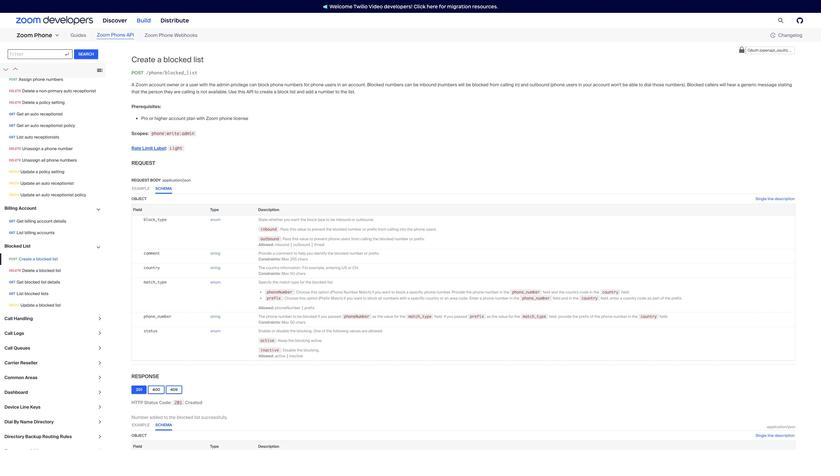 Task type: describe. For each thing, give the bounding box(es) containing it.
type for application/json
[[210, 207, 219, 212]]

400 button
[[148, 385, 165, 394]]

comment
[[144, 251, 160, 256]]

line for number added to the blocked list successfully.
[[768, 433, 774, 438]]

match_type
[[144, 280, 167, 284]]

enum for block_type
[[210, 217, 221, 222]]

zoom for zoom phone webhooks
[[145, 32, 158, 38]]

the
[[169, 414, 176, 420]]

migration
[[447, 3, 471, 9]]

code:
[[159, 400, 172, 405]]

zoom phone api
[[97, 32, 134, 38]]

to
[[164, 414, 168, 420]]

guides
[[70, 32, 86, 38]]

phone for zoom phone webhooks
[[159, 32, 173, 38]]

blocked
[[177, 414, 193, 420]]

string for phone_number
[[210, 314, 221, 319]]

status
[[144, 400, 158, 405]]

response
[[132, 373, 159, 380]]

request for request
[[132, 160, 155, 166]]

request for request body application/json
[[132, 178, 149, 183]]

here
[[427, 3, 438, 9]]

webhooks
[[174, 32, 198, 38]]

phone for zoom phone
[[34, 32, 52, 39]]

country
[[144, 265, 160, 270]]

object for number added to the blocked list successfully.
[[132, 433, 147, 438]]

enum for match_type
[[210, 280, 221, 285]]

application/json
[[162, 178, 191, 183]]

number added to the blocked list successfully.
[[132, 414, 227, 420]]

for
[[439, 3, 446, 9]]

phone_number
[[144, 314, 171, 319]]

field for application/json
[[133, 207, 142, 212]]

changelog
[[778, 32, 803, 38]]

twilio
[[354, 3, 368, 9]]

http
[[132, 400, 143, 405]]

number
[[132, 414, 148, 420]]

string for country
[[210, 265, 221, 270]]



Task type: vqa. For each thing, say whether or not it's contained in the screenshot.
the rightmost accounts
no



Task type: locate. For each thing, give the bounding box(es) containing it.
1 vertical spatial string
[[210, 265, 221, 270]]

1 vertical spatial line
[[768, 433, 774, 438]]

1 object from the top
[[132, 196, 147, 201]]

request
[[132, 160, 155, 166], [132, 178, 149, 183]]

type for number added to the blocked list successfully.
[[210, 444, 219, 449]]

zoom phone
[[17, 32, 52, 39]]

2 line from the top
[[768, 433, 774, 438]]

line for application/json
[[768, 196, 774, 201]]

enum
[[210, 217, 221, 222], [210, 280, 221, 285], [210, 328, 221, 334]]

1 enum from the top
[[210, 217, 221, 222]]

1 single from the top
[[756, 196, 767, 201]]

object for application/json
[[132, 196, 147, 201]]

phone left api
[[111, 32, 125, 38]]

2 horizontal spatial phone
[[159, 32, 173, 38]]

1 string from the top
[[210, 251, 221, 256]]

phone for zoom phone api
[[111, 32, 125, 38]]

0 horizontal spatial 201
[[136, 387, 142, 392]]

0 vertical spatial enum
[[210, 217, 221, 222]]

2 vertical spatial enum
[[210, 328, 221, 334]]

welcome
[[330, 3, 353, 9]]

zoom phone webhooks
[[145, 32, 198, 38]]

zoom developer logo image
[[16, 16, 93, 25]]

1 vertical spatial type
[[210, 444, 219, 449]]

2 string from the top
[[210, 265, 221, 270]]

1 vertical spatial enum
[[210, 280, 221, 285]]

0 vertical spatial string
[[210, 251, 221, 256]]

body
[[150, 178, 161, 183]]

2 vertical spatial string
[[210, 314, 221, 319]]

resources.
[[472, 3, 498, 9]]

guides link
[[70, 32, 86, 39]]

phone
[[34, 32, 52, 39], [111, 32, 125, 38], [159, 32, 173, 38]]

409
[[170, 387, 178, 392]]

3 string from the top
[[210, 314, 221, 319]]

down image
[[55, 33, 59, 37]]

single line description
[[756, 196, 795, 201], [756, 433, 795, 438]]

click
[[414, 3, 426, 9]]

1 horizontal spatial zoom
[[97, 32, 110, 38]]

single for application/json
[[756, 196, 767, 201]]

zoom for zoom phone api
[[97, 32, 110, 38]]

0 vertical spatial object
[[132, 196, 147, 201]]

api
[[126, 32, 134, 38]]

list
[[194, 414, 200, 420]]

zoom
[[17, 32, 33, 39], [97, 32, 110, 38], [145, 32, 158, 38]]

1 zoom from the left
[[17, 32, 33, 39]]

0 vertical spatial description
[[775, 196, 795, 201]]

2 single line description from the top
[[756, 433, 795, 438]]

0 vertical spatial line
[[768, 196, 774, 201]]

2 object from the top
[[132, 433, 147, 438]]

201 right code:
[[175, 400, 182, 405]]

created
[[185, 400, 202, 405]]

string
[[210, 251, 221, 256], [210, 265, 221, 270], [210, 314, 221, 319]]

2 type from the top
[[210, 444, 219, 449]]

developers!
[[384, 3, 413, 9]]

successfully.
[[201, 414, 227, 420]]

201 inside "201" button
[[136, 387, 142, 392]]

2 single from the top
[[756, 433, 767, 438]]

notification image
[[323, 4, 330, 9], [323, 4, 328, 9]]

object down number
[[132, 433, 147, 438]]

2 enum from the top
[[210, 280, 221, 285]]

3 enum from the top
[[210, 328, 221, 334]]

0 vertical spatial single line description
[[756, 196, 795, 201]]

phone left webhooks in the top left of the page
[[159, 32, 173, 38]]

1 vertical spatial description
[[775, 433, 795, 438]]

single
[[756, 196, 767, 201], [756, 433, 767, 438]]

1 vertical spatial field
[[133, 444, 142, 449]]

409 button
[[166, 385, 182, 394]]

201
[[136, 387, 142, 392], [175, 400, 182, 405]]

status
[[144, 328, 158, 333]]

welcome twilio video developers! click here for migration resources. link
[[317, 3, 505, 10]]

string for comment
[[210, 251, 221, 256]]

added
[[150, 414, 163, 420]]

0 vertical spatial 201
[[136, 387, 142, 392]]

0 horizontal spatial zoom
[[17, 32, 33, 39]]

type
[[210, 207, 219, 212], [210, 444, 219, 449]]

1 vertical spatial object
[[132, 433, 147, 438]]

0 horizontal spatial phone
[[34, 32, 52, 39]]

enum for status
[[210, 328, 221, 334]]

0 vertical spatial field
[[133, 207, 142, 212]]

github image
[[797, 17, 803, 24], [797, 17, 803, 24]]

description
[[775, 196, 795, 201], [775, 433, 795, 438]]

request body application/json
[[132, 178, 191, 183]]

history image
[[771, 33, 778, 38], [771, 33, 776, 38]]

line
[[768, 196, 774, 201], [768, 433, 774, 438]]

field
[[133, 207, 142, 212], [133, 444, 142, 449]]

single line description for number added to the blocked list successfully.
[[756, 433, 795, 438]]

0 vertical spatial type
[[210, 207, 219, 212]]

1 vertical spatial 201
[[175, 400, 182, 405]]

1 request from the top
[[132, 160, 155, 166]]

object up block_type
[[132, 196, 147, 201]]

changelog link
[[771, 32, 803, 38]]

request left body
[[132, 178, 149, 183]]

1 phone from the left
[[34, 32, 52, 39]]

welcome twilio video developers! click here for migration resources.
[[330, 3, 498, 9]]

1 field from the top
[[133, 207, 142, 212]]

single for number added to the blocked list successfully.
[[756, 433, 767, 438]]

1 horizontal spatial phone
[[111, 32, 125, 38]]

201 inside http status code: 201 created
[[175, 400, 182, 405]]

2 field from the top
[[133, 444, 142, 449]]

object
[[132, 196, 147, 201], [132, 433, 147, 438]]

2 request from the top
[[132, 178, 149, 183]]

2 zoom from the left
[[97, 32, 110, 38]]

1 horizontal spatial 201
[[175, 400, 182, 405]]

1 vertical spatial single
[[756, 433, 767, 438]]

video
[[369, 3, 383, 9]]

1 single line description from the top
[[756, 196, 795, 201]]

block_type
[[144, 217, 167, 222]]

zoom for zoom phone
[[17, 32, 33, 39]]

201 up http
[[136, 387, 142, 392]]

request up body
[[132, 160, 155, 166]]

search image
[[778, 18, 784, 23], [778, 18, 784, 23]]

2 phone from the left
[[111, 32, 125, 38]]

400
[[152, 387, 160, 392]]

3 zoom from the left
[[145, 32, 158, 38]]

0 vertical spatial request
[[132, 160, 155, 166]]

description for number added to the blocked list successfully.
[[775, 433, 795, 438]]

1 line from the top
[[768, 196, 774, 201]]

description for application/json
[[775, 196, 795, 201]]

0 vertical spatial single
[[756, 196, 767, 201]]

zoom phone api link
[[97, 32, 134, 39]]

http status code: 201 created
[[132, 400, 202, 405]]

3 phone from the left
[[159, 32, 173, 38]]

201 button
[[132, 385, 147, 394]]

single line description for application/json
[[756, 196, 795, 201]]

1 vertical spatial request
[[132, 178, 149, 183]]

2 description from the top
[[775, 433, 795, 438]]

phone left down "image"
[[34, 32, 52, 39]]

1 description from the top
[[775, 196, 795, 201]]

1 vertical spatial single line description
[[756, 433, 795, 438]]

1 type from the top
[[210, 207, 219, 212]]

field for number added to the blocked list successfully.
[[133, 444, 142, 449]]

2 horizontal spatial zoom
[[145, 32, 158, 38]]

zoom phone webhooks link
[[145, 32, 198, 39]]



